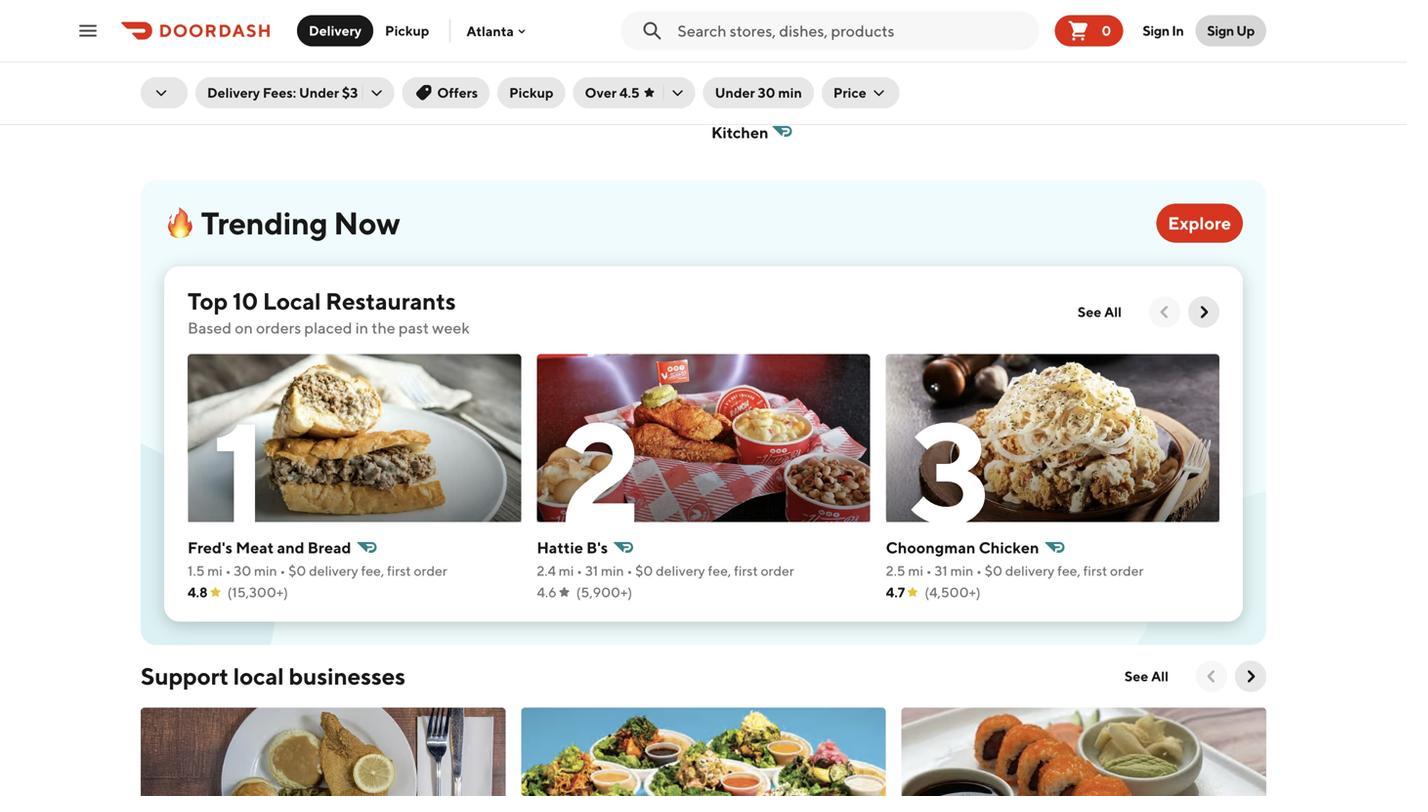Task type: locate. For each thing, give the bounding box(es) containing it.
1 horizontal spatial first
[[734, 563, 758, 579]]

1 vertical spatial see all
[[1124, 668, 1169, 685]]

sign for sign in
[[1143, 22, 1169, 39]]

2 item from the left
[[650, 59, 679, 75]]

all for next button of carousel icon
[[1104, 304, 1122, 320]]

1 fee, from the left
[[361, 563, 384, 579]]

2 under from the left
[[715, 85, 755, 101]]

1 vertical spatial all
[[1151, 668, 1169, 685]]

pickup left eats
[[509, 85, 554, 101]]

all
[[1104, 304, 1122, 320], [1151, 668, 1169, 685]]

0 horizontal spatial see
[[1078, 304, 1101, 320]]

0 vertical spatial pickup
[[385, 22, 429, 39]]

on down 10
[[235, 319, 253, 337]]

0 horizontal spatial fee,
[[361, 563, 384, 579]]

1 mi from the left
[[207, 563, 223, 579]]

1 vertical spatial 30
[[234, 563, 251, 579]]

1 31 from the left
[[585, 563, 598, 579]]

delivery left 'fees:'
[[207, 85, 260, 101]]

price
[[833, 85, 866, 101]]

2 free from the left
[[622, 59, 647, 75]]

0 horizontal spatial previous button of carousel image
[[1155, 303, 1174, 322]]

1 horizontal spatial all
[[1151, 668, 1169, 685]]

see all
[[1078, 304, 1122, 320], [1124, 668, 1169, 685]]

4.8
[[188, 584, 208, 601]]

under left $3
[[299, 85, 339, 101]]

on up price button
[[852, 59, 868, 75]]

0 vertical spatial see all link
[[1066, 297, 1133, 328]]

sign up link
[[1195, 15, 1266, 46]]

1 horizontal spatial delivery
[[309, 22, 362, 39]]

2 spend from the left
[[521, 59, 562, 75]]

0 vertical spatial see all
[[1078, 304, 1122, 320]]

1 horizontal spatial pickup
[[509, 85, 554, 101]]

• down fred's
[[225, 563, 231, 579]]

min for 2
[[601, 563, 624, 579]]

1 vertical spatial on
[[141, 78, 157, 94]]

all left next button of carousel icon
[[1104, 304, 1122, 320]]

mi for 3
[[908, 563, 923, 579]]

top 10 local restaurants based on orders placed in the past week
[[188, 287, 470, 337]]

suzy siu's baos
[[331, 82, 441, 101]]

2 horizontal spatial order
[[1110, 563, 1144, 579]]

get up india eats restaurant
[[597, 59, 619, 75]]

2 fee, from the left
[[708, 563, 731, 579]]

1 under from the left
[[299, 85, 339, 101]]

previous button of carousel image for next button of carousel image
[[1202, 667, 1221, 687]]

1 vertical spatial chicken
[[979, 539, 1039, 557]]

mi right 1.5
[[207, 563, 223, 579]]

$25,
[[375, 59, 403, 75]]

0 horizontal spatial 31
[[585, 563, 598, 579]]

2 mi from the left
[[559, 563, 574, 579]]

1 horizontal spatial 31
[[935, 563, 948, 579]]

2 horizontal spatial $​0
[[985, 563, 1002, 579]]

3 • from the left
[[577, 563, 582, 579]]

1 horizontal spatial 30
[[758, 85, 775, 101]]

1 horizontal spatial see all
[[1124, 668, 1169, 685]]

30 down meat
[[234, 563, 251, 579]]

3 order from the left
[[1110, 563, 1144, 579]]

sign up
[[1207, 22, 1255, 39]]

2 horizontal spatial on
[[852, 59, 868, 75]]

0 horizontal spatial spend
[[331, 59, 372, 75]]

2 first from the left
[[734, 563, 758, 579]]

pickup up spend $25, get free item
[[385, 22, 429, 39]]

1 vertical spatial pickup
[[509, 85, 554, 101]]

6 • from the left
[[976, 563, 982, 579]]

0 horizontal spatial $​0
[[288, 563, 306, 579]]

2 order from the left
[[761, 563, 794, 579]]

item up restaurant
[[650, 59, 679, 75]]

1 horizontal spatial previous button of carousel image
[[1202, 667, 1221, 687]]

under inside button
[[715, 85, 755, 101]]

3 fee, from the left
[[1057, 563, 1081, 579]]

0 horizontal spatial sign
[[1143, 22, 1169, 39]]

min down choongman chicken
[[950, 563, 973, 579]]

pickup button down $20,
[[497, 77, 565, 108]]

1 get from the left
[[406, 59, 427, 75]]

1 horizontal spatial item
[[650, 59, 679, 75]]

1 $​0 from the left
[[288, 563, 306, 579]]

min
[[778, 85, 802, 101], [254, 563, 277, 579], [601, 563, 624, 579], [950, 563, 973, 579]]

see all link for next button of carousel image previous button of carousel icon
[[1113, 661, 1180, 692]]

3 $​0 from the left
[[985, 563, 1002, 579]]

pizza
[[957, 82, 996, 101]]

hattie
[[537, 539, 583, 557]]

2 $​0 from the left
[[635, 563, 653, 579]]

1 order from the left
[[414, 563, 447, 579]]

deals:
[[711, 59, 750, 75]]

pickup for pickup button to the top
[[385, 22, 429, 39]]

3 first from the left
[[1083, 563, 1107, 579]]

2 horizontal spatial delivery
[[1005, 563, 1055, 579]]

• down choongman
[[926, 563, 932, 579]]

fee, for 2
[[708, 563, 731, 579]]

chicken for choongman
[[979, 539, 1039, 557]]

$​0
[[288, 563, 306, 579], [635, 563, 653, 579], [985, 563, 1002, 579]]

2 horizontal spatial mi
[[908, 563, 923, 579]]

0 horizontal spatial 30
[[234, 563, 251, 579]]

fred's
[[188, 539, 232, 557]]

2 horizontal spatial first
[[1083, 563, 1107, 579]]

0 horizontal spatial mi
[[207, 563, 223, 579]]

local
[[263, 287, 321, 315]]

0 horizontal spatial pickup
[[385, 22, 429, 39]]

1 horizontal spatial fee,
[[708, 563, 731, 579]]

free up offers button at the top
[[430, 59, 456, 75]]

mi right 2.5
[[908, 563, 923, 579]]

0 horizontal spatial on
[[141, 78, 157, 94]]

over 4.5 button
[[573, 77, 695, 108]]

pickup
[[385, 22, 429, 39], [509, 85, 554, 101]]

1 horizontal spatial see
[[1124, 668, 1148, 685]]

31 up (4,500+)
[[935, 563, 948, 579]]

1 vertical spatial see
[[1124, 668, 1148, 685]]

1 vertical spatial see all link
[[1113, 661, 1180, 692]]

Store search: begin typing to search for stores available on DoorDash text field
[[678, 20, 1031, 42]]

0 vertical spatial all
[[1104, 304, 1122, 320]]

under down the deals:
[[715, 85, 755, 101]]

b's
[[586, 539, 608, 557]]

$3
[[342, 85, 358, 101]]

pickup button
[[373, 15, 441, 46], [497, 77, 565, 108]]

delivery for 2
[[656, 563, 705, 579]]

1 free from the left
[[430, 59, 456, 75]]

0 horizontal spatial first
[[387, 563, 411, 579]]

free for baos
[[430, 59, 456, 75]]

0 horizontal spatial pickup button
[[373, 15, 441, 46]]

chicken
[[188, 59, 240, 75], [979, 539, 1039, 557]]

• down hattie b's
[[577, 563, 582, 579]]

first
[[387, 563, 411, 579], [734, 563, 758, 579], [1083, 563, 1107, 579]]

• down and
[[280, 563, 286, 579]]

sign left up
[[1207, 22, 1234, 39]]

0 horizontal spatial item
[[459, 59, 487, 75]]

see all link
[[1066, 297, 1133, 328], [1113, 661, 1180, 692]]

choongman
[[886, 539, 976, 557]]

2 31 from the left
[[935, 563, 948, 579]]

0 vertical spatial previous button of carousel image
[[1155, 303, 1174, 322]]

0 horizontal spatial delivery
[[207, 85, 260, 101]]

0 horizontal spatial all
[[1104, 304, 1122, 320]]

fee, for 3
[[1057, 563, 1081, 579]]

2.4
[[537, 563, 556, 579]]

3 mi from the left
[[908, 563, 923, 579]]

0 vertical spatial chicken
[[188, 59, 240, 75]]

open menu image
[[76, 19, 100, 43]]

• down choongman chicken
[[976, 563, 982, 579]]

min down 6pc
[[778, 85, 802, 101]]

1.5 mi • 30 min • $​0 delivery fee, first order
[[188, 563, 447, 579]]

mi right "2.4"
[[559, 563, 574, 579]]

next button of carousel image
[[1194, 303, 1214, 322]]

free up restaurant
[[622, 59, 647, 75]]

2 delivery from the left
[[656, 563, 705, 579]]

order
[[414, 563, 447, 579], [761, 563, 794, 579], [1110, 563, 1144, 579]]

free for restaurant
[[622, 59, 647, 75]]

1 horizontal spatial delivery
[[656, 563, 705, 579]]

explore link
[[1156, 204, 1243, 243]]

2 sign from the left
[[1207, 22, 1234, 39]]

chicken inside bogo chicken sandwich on orders $20+
[[188, 59, 240, 75]]

delivery
[[309, 563, 358, 579], [656, 563, 705, 579], [1005, 563, 1055, 579]]

orders
[[256, 319, 301, 337]]

4.7
[[886, 584, 905, 601]]

0 horizontal spatial chicken
[[188, 59, 240, 75]]

delivery up suzy
[[309, 22, 362, 39]]

2 vertical spatial on
[[235, 319, 253, 337]]

0 horizontal spatial see all
[[1078, 304, 1122, 320]]

0 vertical spatial delivery
[[309, 22, 362, 39]]

sign
[[1143, 22, 1169, 39], [1207, 22, 1234, 39]]

get
[[406, 59, 427, 75], [597, 59, 619, 75]]

1 sign from the left
[[1143, 22, 1169, 39]]

🔥 trending now
[[164, 205, 400, 242]]

0 horizontal spatial order
[[414, 563, 447, 579]]

trending
[[201, 205, 328, 242]]

spend for suzy
[[331, 59, 372, 75]]

week
[[432, 319, 470, 337]]

atlanta
[[466, 23, 514, 39]]

under 30 min
[[715, 85, 802, 101]]

(15,300+)
[[227, 584, 288, 601]]

mi
[[207, 563, 223, 579], [559, 563, 574, 579], [908, 563, 923, 579]]

0 horizontal spatial under
[[299, 85, 339, 101]]

1 horizontal spatial order
[[761, 563, 794, 579]]

up
[[956, 59, 972, 75]]

• up (5,900+) at the bottom left
[[627, 563, 633, 579]]

item up offers
[[459, 59, 487, 75]]

bogo
[[141, 59, 185, 75]]

0 horizontal spatial get
[[406, 59, 427, 75]]

1 item from the left
[[459, 59, 487, 75]]

see for next button of carousel icon
[[1078, 304, 1101, 320]]

(5,900+)
[[576, 584, 632, 601]]

delivery for delivery
[[309, 22, 362, 39]]

first for 1
[[387, 563, 411, 579]]

get up baos
[[406, 59, 427, 75]]

30
[[758, 85, 775, 101], [234, 563, 251, 579]]

1 horizontal spatial mi
[[559, 563, 574, 579]]

2 • from the left
[[280, 563, 286, 579]]

1 horizontal spatial free
[[622, 59, 647, 75]]

31 down b's
[[585, 563, 598, 579]]

fred's meat and bread
[[188, 539, 351, 557]]

delivery inside delivery button
[[309, 22, 362, 39]]

min up (5,900+) at the bottom left
[[601, 563, 624, 579]]

see all for next button of carousel image
[[1124, 668, 1169, 685]]

0 button
[[1055, 15, 1123, 46]]

1 horizontal spatial under
[[715, 85, 755, 101]]

2 horizontal spatial fee,
[[1057, 563, 1081, 579]]

spend for india
[[521, 59, 562, 75]]

chicken up $20+
[[188, 59, 240, 75]]

1 horizontal spatial sign
[[1207, 22, 1234, 39]]

1 horizontal spatial get
[[597, 59, 619, 75]]

3 delivery from the left
[[1005, 563, 1055, 579]]

previous button of carousel image
[[1155, 303, 1174, 322], [1202, 667, 1221, 687]]

1 horizontal spatial chicken
[[979, 539, 1039, 557]]

previous button of carousel image left next button of carousel image
[[1202, 667, 1221, 687]]

min up "(15,300+)"
[[254, 563, 277, 579]]

$20,
[[565, 59, 594, 75]]

sign left the in
[[1143, 22, 1169, 39]]

1
[[211, 389, 265, 554]]

30 down free
[[758, 85, 775, 101]]

2 get from the left
[[597, 59, 619, 75]]

30 inside button
[[758, 85, 775, 101]]

0 horizontal spatial free
[[430, 59, 456, 75]]

sign for sign up
[[1207, 22, 1234, 39]]

4.5
[[619, 85, 640, 101]]

see all for next button of carousel icon
[[1078, 304, 1122, 320]]

31
[[585, 563, 598, 579], [935, 563, 948, 579]]

previous button of carousel image left next button of carousel icon
[[1155, 303, 1174, 322]]

1 spend from the left
[[331, 59, 372, 75]]

all for next button of carousel image
[[1151, 668, 1169, 685]]

see
[[1078, 304, 1101, 320], [1124, 668, 1148, 685]]

spend up the india
[[521, 59, 562, 75]]

savage
[[902, 82, 954, 101]]

1 vertical spatial previous button of carousel image
[[1202, 667, 1221, 687]]

off,
[[932, 59, 953, 75]]

1 vertical spatial delivery
[[207, 85, 260, 101]]

0 horizontal spatial delivery
[[309, 563, 358, 579]]

1 horizontal spatial $​0
[[635, 563, 653, 579]]

1 delivery from the left
[[309, 563, 358, 579]]

31 for 3
[[935, 563, 948, 579]]

on down the bogo
[[141, 78, 157, 94]]

pickup button up spend $25, get free item
[[373, 15, 441, 46]]

all left next button of carousel image
[[1151, 668, 1169, 685]]

1 first from the left
[[387, 563, 411, 579]]

spend
[[331, 59, 372, 75], [521, 59, 562, 75]]

local
[[233, 663, 284, 690]]

1 horizontal spatial spend
[[521, 59, 562, 75]]

wingstop
[[141, 102, 213, 120]]

0 vertical spatial on
[[852, 59, 868, 75]]

spend up suzy
[[331, 59, 372, 75]]

0 vertical spatial 30
[[758, 85, 775, 101]]

1 horizontal spatial pickup button
[[497, 77, 565, 108]]

0 vertical spatial see
[[1078, 304, 1101, 320]]

price button
[[822, 77, 900, 108]]

under 30 min button
[[703, 77, 814, 108]]

1 horizontal spatial on
[[235, 319, 253, 337]]

placed
[[304, 319, 352, 337]]

chicken up 2.5 mi • 31 min • $​0 delivery fee, first order
[[979, 539, 1039, 557]]



Task type: vqa. For each thing, say whether or not it's contained in the screenshot.
'Chicken'
yes



Task type: describe. For each thing, give the bounding box(es) containing it.
🔥 trending now link
[[164, 204, 1141, 243]]

atlanta button
[[466, 23, 529, 39]]

$​0 for 3
[[985, 563, 1002, 579]]

siu's
[[369, 82, 403, 101]]

item for baos
[[459, 59, 487, 75]]

free
[[753, 59, 782, 75]]

25% off, up to $15 savage pizza
[[902, 59, 1014, 101]]

baos
[[406, 82, 441, 101]]

order for 1
[[414, 563, 447, 579]]

see all link for next button of carousel icon previous button of carousel icon
[[1066, 297, 1133, 328]]

5 • from the left
[[926, 563, 932, 579]]

delivery button
[[297, 15, 373, 46]]

up
[[1236, 22, 1255, 39]]

mi for 1
[[207, 563, 223, 579]]

hattie b's
[[537, 539, 608, 557]]

$15
[[991, 59, 1014, 75]]

min for 3
[[950, 563, 973, 579]]

over 4.5
[[585, 85, 640, 101]]

item for restaurant
[[650, 59, 679, 75]]

bogo chicken sandwich on orders $20+
[[141, 59, 305, 94]]

explore
[[1168, 213, 1231, 234]]

delivery for delivery fees: under $3
[[207, 85, 260, 101]]

delivery fees: under $3
[[207, 85, 358, 101]]

get for restaurant
[[597, 59, 619, 75]]

in
[[355, 319, 368, 337]]

1 • from the left
[[225, 563, 231, 579]]

mi for 2
[[559, 563, 574, 579]]

support local businesses link
[[141, 661, 405, 692]]

(4,500+)
[[925, 584, 981, 601]]

min inside button
[[778, 85, 802, 101]]

deals: free 6pc wings on $15+
[[711, 59, 868, 94]]

suzy
[[331, 82, 366, 101]]

kitchen
[[711, 123, 769, 142]]

bread
[[308, 539, 351, 557]]

popeyes louisiana kitchen
[[711, 100, 846, 142]]

orders
[[160, 78, 204, 94]]

10
[[232, 287, 258, 315]]

delivery for 3
[[1005, 563, 1055, 579]]

fees:
[[263, 85, 296, 101]]

6pc
[[785, 59, 809, 75]]

now
[[334, 205, 400, 242]]

restaurants
[[326, 287, 456, 315]]

1 vertical spatial pickup button
[[497, 77, 565, 108]]

to
[[975, 59, 989, 75]]

25%
[[902, 59, 929, 75]]

wings
[[812, 59, 849, 75]]

and
[[277, 539, 304, 557]]

3
[[910, 389, 988, 554]]

first for 3
[[1083, 563, 1107, 579]]

sign in
[[1143, 22, 1184, 39]]

order for 3
[[1110, 563, 1144, 579]]

1.5
[[188, 563, 205, 579]]

popeyes
[[711, 100, 774, 118]]

spend $20, get free item
[[521, 59, 679, 75]]

over
[[585, 85, 617, 101]]

on inside deals: free 6pc wings on $15+
[[852, 59, 868, 75]]

past
[[399, 319, 429, 337]]

the
[[372, 319, 395, 337]]

spend $25, get free item
[[331, 59, 487, 75]]

in
[[1172, 22, 1184, 39]]

$​0 for 1
[[288, 563, 306, 579]]

sandwich
[[243, 59, 305, 75]]

fee, for 1
[[361, 563, 384, 579]]

offers
[[437, 85, 478, 101]]

sign in link
[[1131, 11, 1195, 50]]

31 for 2
[[585, 563, 598, 579]]

order for 2
[[761, 563, 794, 579]]

choongman chicken
[[886, 539, 1039, 557]]

$15+
[[711, 78, 741, 94]]

meat
[[236, 539, 274, 557]]

restaurant
[[597, 80, 678, 99]]

chicken for bogo
[[188, 59, 240, 75]]

offers button
[[402, 77, 490, 108]]

see for next button of carousel image
[[1124, 668, 1148, 685]]

support
[[141, 663, 229, 690]]

$20+
[[207, 78, 240, 94]]

next button of carousel image
[[1241, 667, 1260, 687]]

2.5 mi • 31 min • $​0 delivery fee, first order
[[886, 563, 1144, 579]]

0
[[1102, 22, 1111, 39]]

2.4 mi • 31 min • $​0 delivery fee, first order
[[537, 563, 794, 579]]

get for baos
[[406, 59, 427, 75]]

top
[[188, 287, 228, 315]]

🔥
[[164, 205, 195, 242]]

$​0 for 2
[[635, 563, 653, 579]]

on inside bogo chicken sandwich on orders $20+
[[141, 78, 157, 94]]

eats
[[561, 80, 593, 99]]

delivery for 1
[[309, 563, 358, 579]]

india eats restaurant
[[521, 80, 678, 99]]

on inside "top 10 local restaurants based on orders placed in the past week"
[[235, 319, 253, 337]]

4 • from the left
[[627, 563, 633, 579]]

first for 2
[[734, 563, 758, 579]]

4.6
[[537, 584, 557, 601]]

min for 1
[[254, 563, 277, 579]]

support local businesses
[[141, 663, 405, 690]]

previous button of carousel image for next button of carousel icon
[[1155, 303, 1174, 322]]

based
[[188, 319, 232, 337]]

2
[[561, 389, 639, 554]]

businesses
[[289, 663, 405, 690]]

louisiana
[[777, 100, 846, 118]]

pickup for bottom pickup button
[[509, 85, 554, 101]]

2.5
[[886, 563, 905, 579]]

0 vertical spatial pickup button
[[373, 15, 441, 46]]



